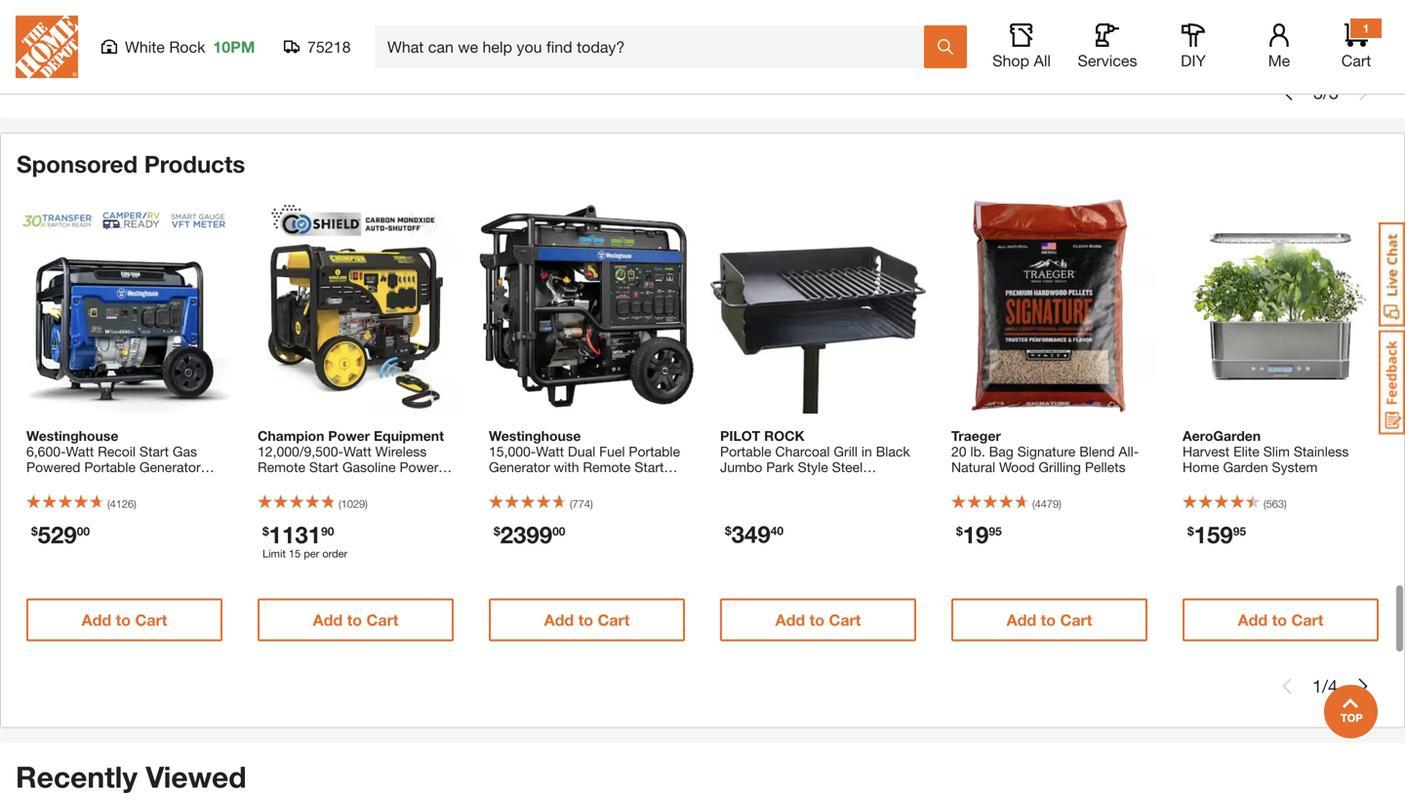 Task type: locate. For each thing, give the bounding box(es) containing it.
20
[[952, 444, 967, 460]]

remote up shield at bottom
[[258, 459, 305, 475]]

( for 159
[[1264, 498, 1266, 510]]

5 ) from the left
[[1284, 498, 1287, 510]]

40
[[771, 524, 784, 538]]

start inside westinghouse 15,000-watt dual fuel portable generator with remote start and transfer switch outlet for home backup
[[635, 459, 664, 475]]

westinghouse up transfer
[[489, 428, 581, 444]]

0 horizontal spatial home
[[489, 490, 526, 506]]

watt inside westinghouse 6,600-watt recoil start gas powered portable generator with rv ready outlet and co alert sensor
[[66, 444, 94, 460]]

generator inside westinghouse 15,000-watt dual fuel portable generator with remote start and transfer switch outlet for home backup
[[489, 459, 550, 475]]

1 outlet from the left
[[119, 475, 156, 491]]

watt for 529
[[66, 444, 94, 460]]

cart
[[141, 27, 174, 45], [372, 27, 404, 45], [602, 27, 634, 45], [1063, 27, 1095, 45], [1293, 27, 1325, 45], [1342, 51, 1371, 70], [135, 611, 167, 629], [366, 611, 399, 629], [598, 611, 630, 629], [829, 611, 861, 629], [1060, 611, 1092, 629], [1292, 611, 1324, 629]]

2 remote from the left
[[583, 459, 631, 475]]

95 inside $ 159 95
[[1233, 524, 1246, 538]]

1 horizontal spatial home
[[1183, 459, 1220, 475]]

co
[[187, 475, 207, 491], [407, 475, 427, 491]]

95 inside $ 19 95
[[989, 524, 1002, 538]]

watt inside 'champion power equipment 12,000/9,500-watt wireless remote start gasoline powered portable generator with co shield'
[[343, 444, 372, 460]]

transfer
[[516, 475, 565, 491]]

and down gas
[[160, 475, 183, 491]]

watt inside westinghouse 15,000-watt dual fuel portable generator with remote start and transfer switch outlet for home backup
[[536, 444, 564, 460]]

outlet
[[119, 475, 156, 491], [614, 475, 651, 491]]

$ for 159
[[1188, 524, 1194, 538]]

00 down backup
[[552, 524, 565, 538]]

services
[[1078, 51, 1137, 70]]

$ down 15,000-
[[494, 524, 500, 538]]

remote inside 'champion power equipment 12,000/9,500-watt wireless remote start gasoline powered portable generator with co shield'
[[258, 459, 305, 475]]

6,600-watt recoil start gas powered portable generator with rv ready outlet and co alert sensor image
[[17, 198, 232, 414]]

2399
[[500, 521, 552, 548]]

1 horizontal spatial 95
[[1233, 524, 1246, 538]]

sensor
[[58, 490, 101, 506]]

lb.
[[971, 444, 985, 460]]

power
[[328, 428, 370, 444]]

previous slide image
[[1280, 85, 1296, 100]]

home
[[1183, 459, 1220, 475], [489, 490, 526, 506]]

products
[[144, 150, 245, 178]]

1 horizontal spatial outlet
[[614, 475, 651, 491]]

1 00 from the left
[[77, 524, 90, 538]]

garden
[[1223, 459, 1268, 475]]

watt left wireless
[[343, 444, 372, 460]]

15,000-watt dual fuel portable generator with remote start and transfer switch outlet for home backup image
[[479, 198, 695, 414]]

add to cart button
[[33, 15, 228, 58], [264, 15, 459, 58], [494, 15, 689, 58], [954, 15, 1150, 58], [1185, 15, 1380, 58], [26, 599, 223, 642], [258, 599, 454, 642], [489, 599, 685, 642], [720, 599, 916, 642], [952, 599, 1148, 642], [1183, 599, 1379, 642]]

start inside 'champion power equipment 12,000/9,500-watt wireless remote start gasoline powered portable generator with co shield'
[[309, 459, 339, 475]]

1 horizontal spatial remote
[[583, 459, 631, 475]]

/ for 1
[[1322, 676, 1328, 697]]

equipment
[[374, 428, 444, 444]]

00 for 2399
[[552, 524, 565, 538]]

and inside westinghouse 6,600-watt recoil start gas powered portable generator with rv ready outlet and co alert sensor
[[160, 475, 183, 491]]

0 vertical spatial /
[[1323, 82, 1329, 103]]

2 westinghouse from the left
[[489, 428, 581, 444]]

watt
[[66, 444, 94, 460], [343, 444, 372, 460], [536, 444, 564, 460]]

order
[[322, 547, 348, 560]]

start inside westinghouse 6,600-watt recoil start gas powered portable generator with rv ready outlet and co alert sensor
[[139, 444, 169, 460]]

1 powered from the left
[[26, 459, 80, 475]]

wireless
[[375, 444, 427, 460]]

1 vertical spatial 1
[[1313, 676, 1322, 697]]

1 95 from the left
[[989, 524, 1002, 538]]

( for 19
[[1033, 498, 1035, 510]]

2 outlet from the left
[[614, 475, 651, 491]]

) for 159
[[1284, 498, 1287, 510]]

backup
[[529, 490, 576, 506]]

portable up the outdoor at the right bottom of page
[[720, 444, 772, 460]]

2 horizontal spatial and
[[808, 475, 831, 491]]

$ inside $ 159 95
[[1188, 524, 1194, 538]]

95 for 19
[[989, 524, 1002, 538]]

0 horizontal spatial and
[[160, 475, 183, 491]]

3 ) from the left
[[590, 498, 593, 510]]

and left post
[[808, 475, 831, 491]]

/ for 3
[[1323, 82, 1329, 103]]

00 for 529
[[77, 524, 90, 538]]

$ inside $ 529 00
[[31, 524, 38, 538]]

5 ( from the left
[[1264, 498, 1266, 510]]

3 watt from the left
[[536, 444, 564, 460]]

with inside 'champion power equipment 12,000/9,500-watt wireless remote start gasoline powered portable generator with co shield'
[[378, 475, 403, 491]]

$ for 2399
[[494, 524, 500, 538]]

1 vertical spatial /
[[1322, 676, 1328, 697]]

95 down garden
[[1233, 524, 1246, 538]]

3 and from the left
[[808, 475, 831, 491]]

westinghouse inside westinghouse 15,000-watt dual fuel portable generator with remote start and transfer switch outlet for home backup
[[489, 428, 581, 444]]

with up backup
[[554, 459, 579, 475]]

0 horizontal spatial 3
[[1314, 82, 1323, 103]]

portable inside the pilot rock portable charcoal grill in black jumbo park style steel outdoor bbq and post
[[720, 444, 772, 460]]

95 down wood
[[989, 524, 1002, 538]]

and down 15,000-
[[489, 475, 512, 491]]

0 horizontal spatial with
[[26, 475, 52, 491]]

/ right this is the first slide image
[[1322, 676, 1328, 697]]

) down grilling
[[1059, 498, 1062, 510]]

$ 2399 00
[[494, 521, 565, 548]]

3 right the previous slide icon
[[1314, 82, 1323, 103]]

start down power
[[309, 459, 339, 475]]

black
[[876, 444, 910, 460]]

$ 349 40
[[725, 520, 784, 548]]

portable up ( 4126 )
[[84, 459, 136, 475]]

live chat image
[[1379, 223, 1405, 327]]

4 ) from the left
[[1059, 498, 1062, 510]]

$ inside $ 1131 90 limit 15 per order
[[263, 524, 269, 538]]

$ for 349
[[725, 524, 732, 538]]

home down aerogarden
[[1183, 459, 1220, 475]]

) down "switch"
[[590, 498, 593, 510]]

all-
[[1119, 444, 1139, 460]]

4 ( from the left
[[1033, 498, 1035, 510]]

$ for 529
[[31, 524, 38, 538]]

watt left 'dual'
[[536, 444, 564, 460]]

start right fuel
[[635, 459, 664, 475]]

generator inside westinghouse 6,600-watt recoil start gas powered portable generator with rv ready outlet and co alert sensor
[[139, 459, 201, 475]]

1 horizontal spatial with
[[378, 475, 403, 491]]

3
[[1314, 82, 1323, 103], [1329, 82, 1339, 103]]

home up 2399
[[489, 490, 526, 506]]

1 remote from the left
[[258, 459, 305, 475]]

wood
[[999, 459, 1035, 475]]

95 for 159
[[1233, 524, 1246, 538]]

) down recoil
[[134, 498, 136, 510]]

start left gas
[[139, 444, 169, 460]]

portable down the "12,000/9,500-" at the bottom of the page
[[258, 475, 309, 491]]

1 horizontal spatial powered
[[400, 459, 454, 475]]

1 left 4 on the bottom
[[1313, 676, 1322, 697]]

) down the gasoline
[[365, 498, 368, 510]]

3 left the this is the last slide image
[[1329, 82, 1339, 103]]

$ inside $ 2399 00
[[494, 524, 500, 538]]

westinghouse inside westinghouse 6,600-watt recoil start gas powered portable generator with rv ready outlet and co alert sensor
[[26, 428, 118, 444]]

park
[[766, 459, 794, 475]]

2 horizontal spatial watt
[[536, 444, 564, 460]]

watt up rv
[[66, 444, 94, 460]]

0 vertical spatial 1
[[1363, 21, 1370, 35]]

2 powered from the left
[[400, 459, 454, 475]]

outlet up the 4126
[[119, 475, 156, 491]]

1 watt from the left
[[66, 444, 94, 460]]

sponsored products
[[17, 150, 245, 178]]

2 horizontal spatial start
[[635, 459, 664, 475]]

) for 529
[[134, 498, 136, 510]]

home inside aerogarden harvest elite slim stainless home garden system
[[1183, 459, 1220, 475]]

per
[[304, 547, 319, 560]]

0 horizontal spatial watt
[[66, 444, 94, 460]]

powered up alert
[[26, 459, 80, 475]]

portable
[[629, 444, 680, 460], [720, 444, 772, 460], [84, 459, 136, 475], [258, 475, 309, 491]]

0 horizontal spatial westinghouse
[[26, 428, 118, 444]]

2 co from the left
[[407, 475, 427, 491]]

1 horizontal spatial and
[[489, 475, 512, 491]]

remote
[[258, 459, 305, 475], [583, 459, 631, 475]]

1 up the this is the last slide image
[[1363, 21, 1370, 35]]

with down wireless
[[378, 475, 403, 491]]

outlet left for
[[614, 475, 651, 491]]

remote up the ( 774 )
[[583, 459, 631, 475]]

)
[[134, 498, 136, 510], [365, 498, 368, 510], [590, 498, 593, 510], [1059, 498, 1062, 510], [1284, 498, 1287, 510]]

generator up 1029
[[313, 475, 374, 491]]

/ right the previous slide icon
[[1323, 82, 1329, 103]]

powered
[[26, 459, 80, 475], [400, 459, 454, 475]]

$ down harvest
[[1188, 524, 1194, 538]]

$ down natural
[[956, 524, 963, 538]]

2 horizontal spatial generator
[[489, 459, 550, 475]]

1 co from the left
[[187, 475, 207, 491]]

2 and from the left
[[489, 475, 512, 491]]

rv
[[55, 475, 73, 491]]

2 horizontal spatial with
[[554, 459, 579, 475]]

champion
[[258, 428, 324, 444]]

ready
[[77, 475, 116, 491]]

0 horizontal spatial generator
[[139, 459, 201, 475]]

$
[[725, 524, 732, 538], [31, 524, 38, 538], [263, 524, 269, 538], [494, 524, 500, 538], [956, 524, 963, 538], [1188, 524, 1194, 538]]

$ left 40
[[725, 524, 732, 538]]

and inside the pilot rock portable charcoal grill in black jumbo park style steel outdoor bbq and post
[[808, 475, 831, 491]]

What can we help you find today? search field
[[387, 26, 923, 67]]

westinghouse up rv
[[26, 428, 118, 444]]

2 00 from the left
[[552, 524, 565, 538]]

0 horizontal spatial remote
[[258, 459, 305, 475]]

natural
[[952, 459, 996, 475]]

1 inside cart 1
[[1363, 21, 1370, 35]]

) for 19
[[1059, 498, 1062, 510]]

0 horizontal spatial 1
[[1313, 676, 1322, 697]]

$ inside $ 19 95
[[956, 524, 963, 538]]

1 horizontal spatial co
[[407, 475, 427, 491]]

$ up limit
[[263, 524, 269, 538]]

1
[[1363, 21, 1370, 35], [1313, 676, 1322, 697]]

2 ) from the left
[[365, 498, 368, 510]]

0 horizontal spatial start
[[139, 444, 169, 460]]

2 95 from the left
[[1233, 524, 1246, 538]]

add
[[88, 27, 118, 45], [318, 27, 348, 45], [549, 27, 578, 45], [1009, 27, 1039, 45], [1240, 27, 1269, 45], [82, 611, 111, 629], [313, 611, 343, 629], [544, 611, 574, 629], [776, 611, 805, 629], [1007, 611, 1037, 629], [1238, 611, 1268, 629]]

to
[[122, 27, 137, 45], [352, 27, 367, 45], [583, 27, 598, 45], [1043, 27, 1058, 45], [1274, 27, 1289, 45], [116, 611, 131, 629], [347, 611, 362, 629], [578, 611, 593, 629], [810, 611, 825, 629], [1041, 611, 1056, 629], [1272, 611, 1287, 629]]

1 / 4
[[1313, 676, 1338, 697]]

3 ( from the left
[[570, 498, 573, 510]]

$ inside $ 349 40
[[725, 524, 732, 538]]

00 down sensor
[[77, 524, 90, 538]]

( 563 )
[[1264, 498, 1287, 510]]

1 westinghouse from the left
[[26, 428, 118, 444]]

me
[[1268, 51, 1290, 70]]

with left rv
[[26, 475, 52, 491]]

traeger
[[952, 428, 1001, 444]]

1 horizontal spatial start
[[309, 459, 339, 475]]

2 ( from the left
[[339, 498, 341, 510]]

159
[[1194, 521, 1233, 548]]

/
[[1323, 82, 1329, 103], [1322, 676, 1328, 697]]

1 ) from the left
[[134, 498, 136, 510]]

westinghouse 15,000-watt dual fuel portable generator with remote start and transfer switch outlet for home backup
[[489, 428, 680, 506]]

0 vertical spatial home
[[1183, 459, 1220, 475]]

0 horizontal spatial 00
[[77, 524, 90, 538]]

1 ( from the left
[[107, 498, 110, 510]]

4126
[[110, 498, 134, 510]]

1 horizontal spatial generator
[[313, 475, 374, 491]]

1 horizontal spatial 1
[[1363, 21, 1370, 35]]

add to cart
[[88, 27, 174, 45], [318, 27, 404, 45], [549, 27, 634, 45], [1009, 27, 1095, 45], [1240, 27, 1325, 45], [82, 611, 167, 629], [313, 611, 399, 629], [544, 611, 630, 629], [776, 611, 861, 629], [1007, 611, 1092, 629], [1238, 611, 1324, 629]]

0 horizontal spatial co
[[187, 475, 207, 491]]

with
[[554, 459, 579, 475], [26, 475, 52, 491], [378, 475, 403, 491]]

1 horizontal spatial watt
[[343, 444, 372, 460]]

00 inside $ 2399 00
[[552, 524, 565, 538]]

1 vertical spatial home
[[489, 490, 526, 506]]

(
[[107, 498, 110, 510], [339, 498, 341, 510], [570, 498, 573, 510], [1033, 498, 1035, 510], [1264, 498, 1266, 510]]

shop all button
[[991, 23, 1053, 70]]

10pm
[[213, 38, 255, 56]]

co down gas
[[187, 475, 207, 491]]

0 horizontal spatial outlet
[[119, 475, 156, 491]]

( for 529
[[107, 498, 110, 510]]

and
[[160, 475, 183, 491], [489, 475, 512, 491], [808, 475, 831, 491]]

1 horizontal spatial 3
[[1329, 82, 1339, 103]]

19
[[963, 521, 989, 548]]

2 watt from the left
[[343, 444, 372, 460]]

gasoline
[[342, 459, 396, 475]]

this is the last slide image
[[1357, 85, 1372, 100]]

1 horizontal spatial 00
[[552, 524, 565, 538]]

4
[[1328, 676, 1338, 697]]

traeger 20 lb. bag signature blend all- natural wood grilling pellets
[[952, 428, 1139, 475]]

portable up for
[[629, 444, 680, 460]]

1 horizontal spatial westinghouse
[[489, 428, 581, 444]]

dual
[[568, 444, 596, 460]]

powered down equipment
[[400, 459, 454, 475]]

1 and from the left
[[160, 475, 183, 491]]

20 lb. bag signature blend all-natural wood grilling pellets image
[[942, 198, 1157, 414]]

generator right recoil
[[139, 459, 201, 475]]

) down system
[[1284, 498, 1287, 510]]

co down wireless
[[407, 475, 427, 491]]

00 inside $ 529 00
[[77, 524, 90, 538]]

0 horizontal spatial 95
[[989, 524, 1002, 538]]

$ down alert
[[31, 524, 38, 538]]

generator up backup
[[489, 459, 550, 475]]

0 horizontal spatial powered
[[26, 459, 80, 475]]

next slide image
[[1356, 679, 1371, 694]]



Task type: describe. For each thing, give the bounding box(es) containing it.
harvest
[[1183, 444, 1230, 460]]

aerogarden harvest elite slim stainless home garden system
[[1183, 428, 1349, 475]]

with inside westinghouse 15,000-watt dual fuel portable generator with remote start and transfer switch outlet for home backup
[[554, 459, 579, 475]]

jumbo
[[720, 459, 763, 475]]

portable inside westinghouse 6,600-watt recoil start gas powered portable generator with rv ready outlet and co alert sensor
[[84, 459, 136, 475]]

westinghouse 6,600-watt recoil start gas powered portable generator with rv ready outlet and co alert sensor
[[26, 428, 207, 506]]

cart 1
[[1342, 21, 1371, 70]]

( 4479 )
[[1033, 498, 1062, 510]]

1 3 from the left
[[1314, 82, 1323, 103]]

) for 2399
[[590, 498, 593, 510]]

signature
[[1018, 444, 1076, 460]]

rock
[[169, 38, 205, 56]]

outdoor
[[720, 475, 771, 491]]

$ 1131 90 limit 15 per order
[[263, 521, 348, 560]]

portable inside westinghouse 15,000-watt dual fuel portable generator with remote start and transfer switch outlet for home backup
[[629, 444, 680, 460]]

harvest elite slim stainless home garden system image
[[1173, 198, 1389, 414]]

powered inside westinghouse 6,600-watt recoil start gas powered portable generator with rv ready outlet and co alert sensor
[[26, 459, 80, 475]]

1029
[[341, 498, 365, 510]]

champion power equipment 12,000/9,500-watt wireless remote start gasoline powered portable generator with co shield
[[258, 428, 454, 506]]

all
[[1034, 51, 1051, 70]]

12,000/9,500-
[[258, 444, 343, 460]]

( 1029 )
[[339, 498, 368, 510]]

pilot rock portable charcoal grill in black jumbo park style steel outdoor bbq and post
[[720, 428, 910, 491]]

blend
[[1080, 444, 1115, 460]]

563
[[1266, 498, 1284, 510]]

3 / 3
[[1314, 82, 1339, 103]]

alert
[[26, 490, 54, 506]]

rock
[[764, 428, 805, 444]]

15
[[289, 547, 301, 560]]

white
[[125, 38, 165, 56]]

me button
[[1248, 23, 1311, 70]]

style
[[798, 459, 828, 475]]

elite
[[1234, 444, 1260, 460]]

diy button
[[1162, 23, 1225, 70]]

system
[[1272, 459, 1318, 475]]

$ for 1131
[[263, 524, 269, 538]]

watt for 2399
[[536, 444, 564, 460]]

529
[[38, 521, 77, 548]]

$ for 19
[[956, 524, 963, 538]]

( 4126 )
[[107, 498, 136, 510]]

portable inside 'champion power equipment 12,000/9,500-watt wireless remote start gasoline powered portable generator with co shield'
[[258, 475, 309, 491]]

grill
[[834, 444, 858, 460]]

white rock 10pm
[[125, 38, 255, 56]]

12,000/9,500-watt wireless remote start gasoline powered portable generator with co shield image
[[248, 198, 464, 414]]

$ 19 95
[[956, 521, 1002, 548]]

15,000-
[[489, 444, 536, 460]]

outlet inside westinghouse 6,600-watt recoil start gas powered portable generator with rv ready outlet and co alert sensor
[[119, 475, 156, 491]]

co inside westinghouse 6,600-watt recoil start gas powered portable generator with rv ready outlet and co alert sensor
[[187, 475, 207, 491]]

6,600-
[[26, 444, 66, 460]]

services button
[[1076, 23, 1139, 70]]

shop all
[[993, 51, 1051, 70]]

and inside westinghouse 15,000-watt dual fuel portable generator with remote start and transfer switch outlet for home backup
[[489, 475, 512, 491]]

75218 button
[[284, 37, 351, 57]]

switch
[[568, 475, 610, 491]]

1131
[[269, 521, 321, 548]]

and for jumbo
[[808, 475, 831, 491]]

pilot
[[720, 428, 760, 444]]

feedback link image
[[1379, 330, 1405, 435]]

steel
[[832, 459, 863, 475]]

charcoal
[[775, 444, 830, 460]]

westinghouse for 2399
[[489, 428, 581, 444]]

the home depot logo image
[[16, 16, 78, 78]]

gas
[[173, 444, 197, 460]]

and for portable
[[160, 475, 183, 491]]

bag
[[989, 444, 1014, 460]]

for
[[654, 475, 671, 491]]

stainless
[[1294, 444, 1349, 460]]

shop
[[993, 51, 1030, 70]]

slim
[[1264, 444, 1290, 460]]

diy
[[1181, 51, 1206, 70]]

aerogarden
[[1183, 428, 1261, 444]]

fuel
[[599, 444, 625, 460]]

) for limit
[[365, 498, 368, 510]]

( for 2399
[[570, 498, 573, 510]]

in
[[862, 444, 872, 460]]

pellets
[[1085, 459, 1126, 475]]

powered inside 'champion power equipment 12,000/9,500-watt wireless remote start gasoline powered portable generator with co shield'
[[400, 459, 454, 475]]

limit
[[263, 547, 286, 560]]

( for limit
[[339, 498, 341, 510]]

recoil
[[98, 444, 136, 460]]

4479
[[1035, 498, 1059, 510]]

bbq
[[775, 475, 804, 491]]

remote inside westinghouse 15,000-watt dual fuel portable generator with remote start and transfer switch outlet for home backup
[[583, 459, 631, 475]]

75218
[[307, 38, 351, 56]]

2 3 from the left
[[1329, 82, 1339, 103]]

post
[[834, 475, 862, 491]]

with inside westinghouse 6,600-watt recoil start gas powered portable generator with rv ready outlet and co alert sensor
[[26, 475, 52, 491]]

$ 159 95
[[1188, 521, 1246, 548]]

774
[[573, 498, 590, 510]]

$ 529 00
[[31, 521, 90, 548]]

home inside westinghouse 15,000-watt dual fuel portable generator with remote start and transfer switch outlet for home backup
[[489, 490, 526, 506]]

generator inside 'champion power equipment 12,000/9,500-watt wireless remote start gasoline powered portable generator with co shield'
[[313, 475, 374, 491]]

co inside 'champion power equipment 12,000/9,500-watt wireless remote start gasoline powered portable generator with co shield'
[[407, 475, 427, 491]]

90
[[321, 524, 334, 538]]

sponsored
[[17, 150, 138, 178]]

this is the first slide image
[[1279, 679, 1295, 694]]

outlet inside westinghouse 15,000-watt dual fuel portable generator with remote start and transfer switch outlet for home backup
[[614, 475, 651, 491]]

shield
[[258, 490, 296, 506]]

grilling
[[1039, 459, 1081, 475]]

portable charcoal grill in black jumbo park style steel outdoor bbq and post image
[[710, 198, 926, 414]]

349
[[732, 520, 771, 548]]

westinghouse for 529
[[26, 428, 118, 444]]

( 774 )
[[570, 498, 593, 510]]



Task type: vqa. For each thing, say whether or not it's contained in the screenshot.
5 inside button
no



